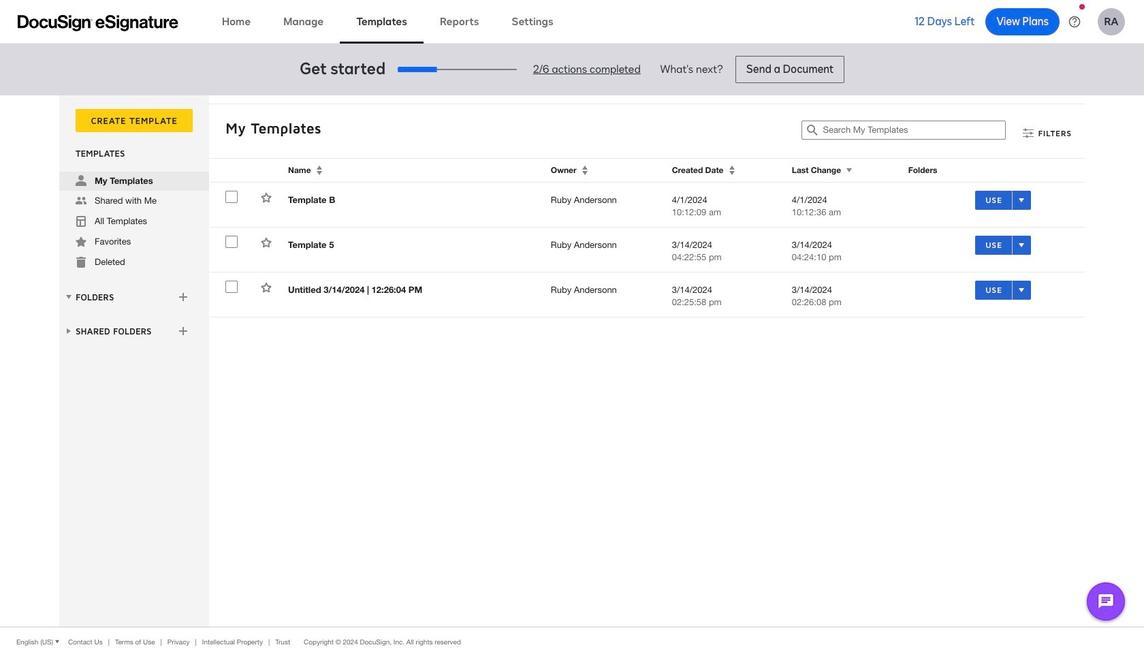 Task type: vqa. For each thing, say whether or not it's contained in the screenshot.
Shared icon
yes



Task type: describe. For each thing, give the bounding box(es) containing it.
add template b to favorites image
[[261, 192, 272, 203]]

more info region
[[0, 627, 1145, 656]]

user image
[[76, 175, 87, 186]]

star filled image
[[76, 236, 87, 247]]

trash image
[[76, 257, 87, 268]]

templates image
[[76, 216, 87, 227]]

add untitled 3/14/2024 | 12:26:04 pm to favorites image
[[261, 282, 272, 293]]

add template 5 to favorites image
[[261, 237, 272, 248]]

docusign esignature image
[[18, 15, 179, 31]]

view shared folders image
[[63, 326, 74, 337]]

secondary navigation region
[[59, 95, 1089, 627]]



Task type: locate. For each thing, give the bounding box(es) containing it.
Search My Templates text field
[[824, 121, 1006, 139]]

shared image
[[76, 196, 87, 206]]

view folders image
[[63, 292, 74, 302]]



